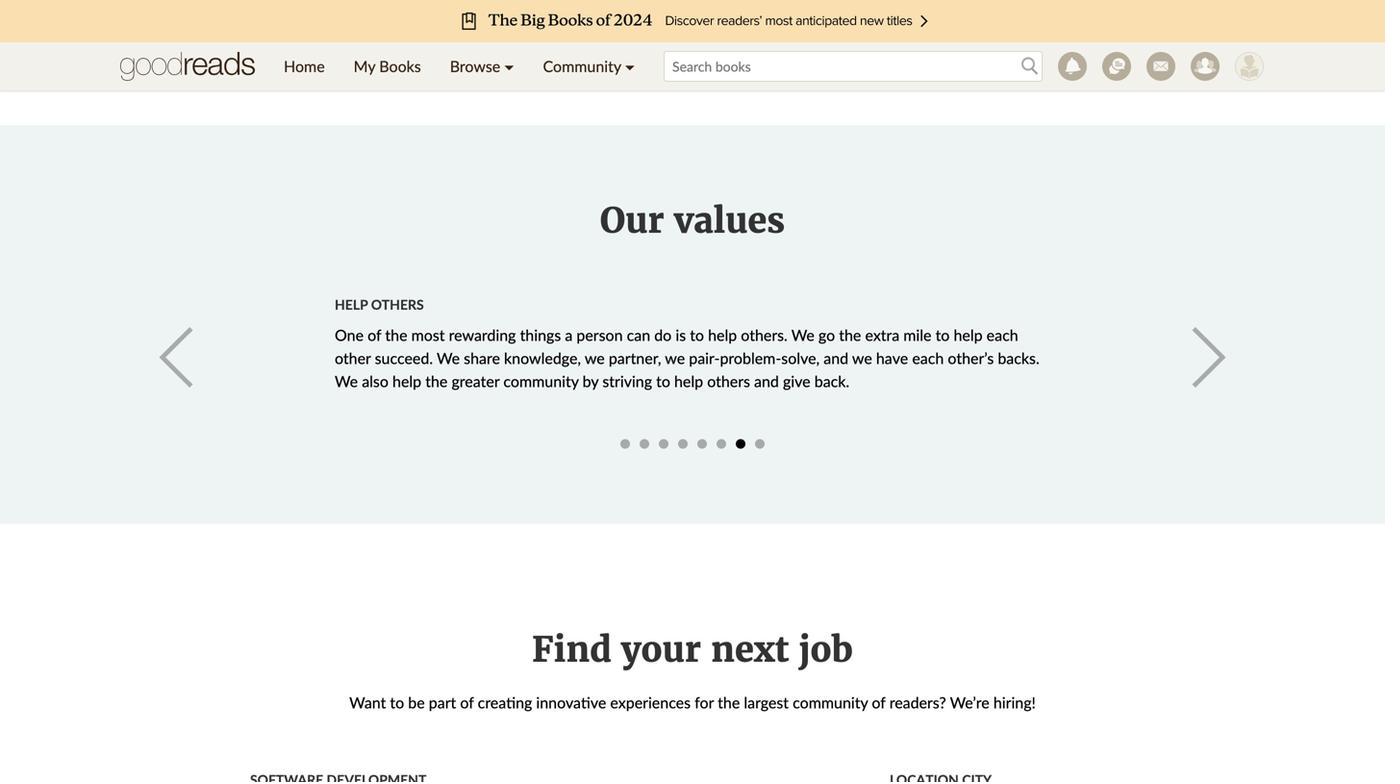 Task type: describe. For each thing, give the bounding box(es) containing it.
part
[[429, 693, 456, 712]]

values
[[674, 199, 785, 243]]

the right for in the bottom right of the page
[[718, 693, 740, 712]]

share
[[464, 349, 500, 368]]

also
[[362, 372, 389, 391]]

2 vertical spatial we
[[335, 372, 358, 391]]

others.
[[741, 326, 788, 345]]

of inside one of the most rewarding things a person can do is to help others. we go the extra mile to help each other succeed. we share knowledge, we partner, we pair-problem-solve, and we have each other's backs. we also help the greater community by striving to help others and give back.
[[368, 326, 381, 345]]

striving
[[603, 372, 652, 391]]

menu containing home
[[269, 42, 649, 90]]

creating
[[478, 693, 532, 712]]

hiring!
[[994, 693, 1036, 712]]

we're
[[950, 693, 990, 712]]

Search books text field
[[664, 51, 1043, 82]]

inbox image
[[1147, 52, 1175, 81]]

0 horizontal spatial and
[[754, 372, 779, 391]]

2 horizontal spatial of
[[872, 693, 886, 712]]

person
[[577, 326, 623, 345]]

things
[[520, 326, 561, 345]]

one of the most rewarding things a person can do is to help others. we go the extra mile to help each other succeed. we share knowledge, we partner, we pair-problem-solve, and we have each other's backs. we also help the greater community by striving to help others and give back.
[[335, 326, 1040, 391]]

others
[[707, 372, 750, 391]]

our values
[[600, 199, 785, 243]]

solve,
[[781, 349, 820, 368]]

browse
[[450, 57, 500, 76]]

my books link
[[339, 42, 435, 90]]

books
[[379, 57, 421, 76]]

for
[[695, 693, 714, 712]]

help
[[335, 296, 368, 313]]

greater
[[452, 372, 500, 391]]

my group discussions image
[[1102, 52, 1131, 81]]

next
[[711, 628, 789, 672]]

the up the succeed.
[[385, 326, 407, 345]]

to right "is"
[[690, 326, 704, 345]]

succeed.
[[375, 349, 433, 368]]

pair-
[[689, 349, 720, 368]]

Search for books to add to your shelves search field
[[664, 51, 1043, 82]]

2 we from the left
[[665, 349, 685, 368]]

experiences
[[610, 693, 691, 712]]

the left greater
[[425, 372, 448, 391]]

back.
[[814, 372, 850, 391]]

most
[[411, 326, 445, 345]]

1 vertical spatial we
[[437, 349, 460, 368]]

0 horizontal spatial each
[[912, 349, 944, 368]]

others
[[371, 296, 424, 313]]

other
[[335, 349, 371, 368]]

do
[[654, 326, 672, 345]]

give
[[783, 372, 811, 391]]

rewarding
[[449, 326, 516, 345]]

the right go
[[839, 326, 861, 345]]

extra
[[865, 326, 900, 345]]

readers?
[[889, 693, 946, 712]]

my books
[[354, 57, 421, 76]]

0 vertical spatial we
[[791, 326, 815, 345]]



Task type: vqa. For each thing, say whether or not it's contained in the screenshot.
things
yes



Task type: locate. For each thing, give the bounding box(es) containing it.
partner,
[[609, 349, 661, 368]]

each down mile
[[912, 349, 944, 368]]

and up back. in the top of the page
[[824, 349, 849, 368]]

we up solve,
[[791, 326, 815, 345]]

have
[[876, 349, 908, 368]]

we
[[585, 349, 605, 368], [665, 349, 685, 368], [852, 349, 872, 368]]

go
[[818, 326, 835, 345]]

be
[[408, 693, 425, 712]]

1 horizontal spatial of
[[460, 693, 474, 712]]

problem-
[[720, 349, 781, 368]]

the
[[385, 326, 407, 345], [839, 326, 861, 345], [425, 372, 448, 391], [718, 693, 740, 712]]

find your next job
[[532, 628, 853, 672]]

1 horizontal spatial we
[[665, 349, 685, 368]]

2 ▾ from the left
[[625, 57, 635, 76]]

0 horizontal spatial community
[[503, 372, 579, 391]]

each
[[987, 326, 1018, 345], [912, 349, 944, 368]]

one
[[335, 326, 364, 345]]

community
[[503, 372, 579, 391], [793, 693, 868, 712]]

to
[[690, 326, 704, 345], [936, 326, 950, 345], [656, 372, 670, 391], [390, 693, 404, 712]]

browse ▾
[[450, 57, 514, 76]]

john smith image
[[1235, 52, 1264, 81]]

community ▾ button
[[529, 42, 649, 90]]

find
[[532, 628, 612, 672]]

we down most
[[437, 349, 460, 368]]

of
[[368, 326, 381, 345], [460, 693, 474, 712], [872, 693, 886, 712]]

▾ inside dropdown button
[[504, 57, 514, 76]]

knowledge,
[[504, 349, 581, 368]]

other's
[[948, 349, 994, 368]]

0 horizontal spatial ▾
[[504, 57, 514, 76]]

▾ for community ▾
[[625, 57, 635, 76]]

browse ▾ button
[[435, 42, 529, 90]]

1 horizontal spatial we
[[437, 349, 460, 368]]

help down the succeed.
[[392, 372, 421, 391]]

a
[[565, 326, 573, 345]]

we down "is"
[[665, 349, 685, 368]]

innovative
[[536, 693, 606, 712]]

we up the by
[[585, 349, 605, 368]]

want to be part of creating innovative experiences for the largest community of readers? we're hiring!
[[349, 693, 1036, 712]]

and down problem-
[[754, 372, 779, 391]]

1 horizontal spatial ▾
[[625, 57, 635, 76]]

want
[[349, 693, 386, 712]]

of right one
[[368, 326, 381, 345]]

1 ▾ from the left
[[504, 57, 514, 76]]

▾ for browse ▾
[[504, 57, 514, 76]]

your
[[621, 628, 701, 672]]

friend requests image
[[1191, 52, 1220, 81]]

each up the backs.
[[987, 326, 1018, 345]]

▾ inside popup button
[[625, 57, 635, 76]]

0 vertical spatial community
[[503, 372, 579, 391]]

by
[[583, 372, 599, 391]]

0 vertical spatial each
[[987, 326, 1018, 345]]

our
[[600, 199, 664, 243]]

home
[[284, 57, 325, 76]]

is
[[676, 326, 686, 345]]

community down knowledge,
[[503, 372, 579, 391]]

to right mile
[[936, 326, 950, 345]]

home link
[[269, 42, 339, 90]]

0 horizontal spatial of
[[368, 326, 381, 345]]

help
[[708, 326, 737, 345], [954, 326, 983, 345], [392, 372, 421, 391], [674, 372, 703, 391]]

we down other
[[335, 372, 358, 391]]

can
[[627, 326, 650, 345]]

0 vertical spatial and
[[824, 349, 849, 368]]

community inside one of the most rewarding things a person can do is to help others. we go the extra mile to help each other succeed. we share knowledge, we partner, we pair-problem-solve, and we have each other's backs. we also help the greater community by striving to help others and give back.
[[503, 372, 579, 391]]

1 vertical spatial each
[[912, 349, 944, 368]]

0 horizontal spatial we
[[335, 372, 358, 391]]

1 we from the left
[[585, 349, 605, 368]]

0 horizontal spatial we
[[585, 349, 605, 368]]

mile
[[903, 326, 932, 345]]

help up other's
[[954, 326, 983, 345]]

community
[[543, 57, 621, 76]]

1 vertical spatial and
[[754, 372, 779, 391]]

▾
[[504, 57, 514, 76], [625, 57, 635, 76]]

1 horizontal spatial community
[[793, 693, 868, 712]]

2 horizontal spatial we
[[852, 349, 872, 368]]

2 horizontal spatial we
[[791, 326, 815, 345]]

we
[[791, 326, 815, 345], [437, 349, 460, 368], [335, 372, 358, 391]]

help down pair-
[[674, 372, 703, 391]]

▾ right community
[[625, 57, 635, 76]]

to left the be
[[390, 693, 404, 712]]

of left readers?
[[872, 693, 886, 712]]

1 horizontal spatial and
[[824, 349, 849, 368]]

1 vertical spatial community
[[793, 693, 868, 712]]

community ▾
[[543, 57, 635, 76]]

community down job
[[793, 693, 868, 712]]

help up pair-
[[708, 326, 737, 345]]

my
[[354, 57, 375, 76]]

to right striving
[[656, 372, 670, 391]]

▾ right browse
[[504, 57, 514, 76]]

3 we from the left
[[852, 349, 872, 368]]

notifications image
[[1058, 52, 1087, 81]]

we left have
[[852, 349, 872, 368]]

of right part
[[460, 693, 474, 712]]

help others
[[335, 296, 424, 313]]

menu
[[269, 42, 649, 90]]

backs.
[[998, 349, 1040, 368]]

and
[[824, 349, 849, 368], [754, 372, 779, 391]]

job
[[799, 628, 853, 672]]

largest
[[744, 693, 789, 712]]

1 horizontal spatial each
[[987, 326, 1018, 345]]



